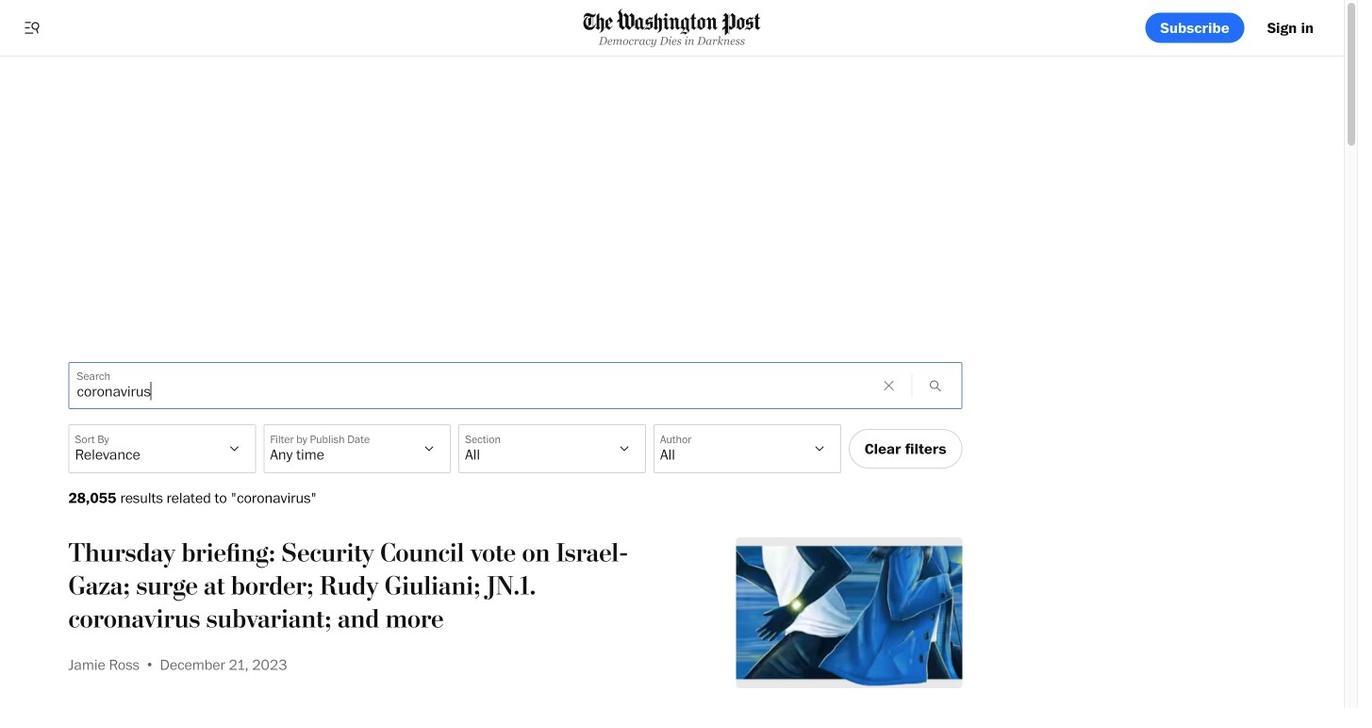 Task type: vqa. For each thing, say whether or not it's contained in the screenshot.
Electric associated with Electric trucks
no



Task type: describe. For each thing, give the bounding box(es) containing it.
Site search search field
[[69, 363, 870, 409]]

Author button
[[654, 425, 841, 474]]

Filter by Publish Date button
[[264, 425, 451, 474]]

search and browse sections image
[[23, 18, 42, 37]]

Sort By button
[[68, 425, 256, 474]]



Task type: locate. For each thing, give the bounding box(es) containing it.
tagline, democracy dies in darkness element
[[584, 35, 761, 47]]

the washington post homepage. image
[[584, 9, 761, 35]]

primary element
[[0, 0, 1345, 57]]

Section button
[[459, 425, 646, 474]]



